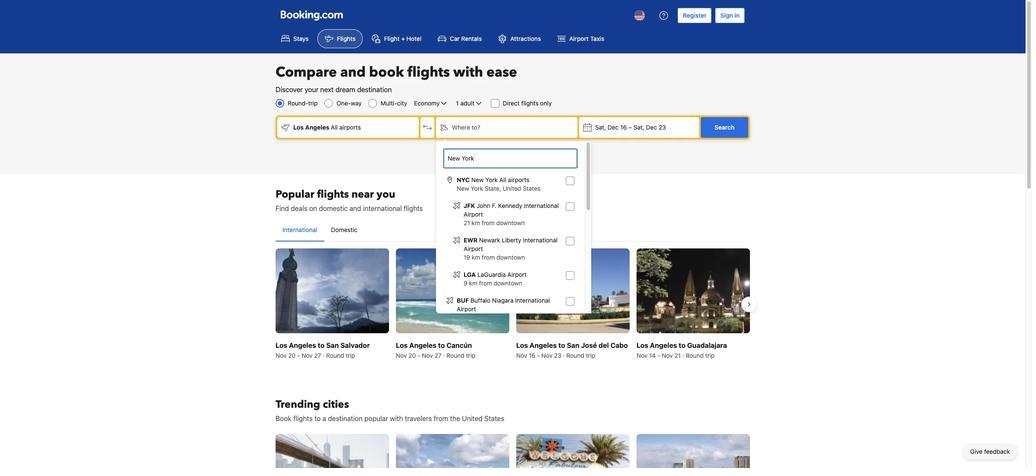 Task type: describe. For each thing, give the bounding box(es) containing it.
taxis
[[590, 35, 605, 42]]

7 nov from the left
[[637, 353, 648, 360]]

a
[[323, 416, 326, 423]]

9
[[464, 280, 468, 287]]

trending cities book flights to a destination popular with travelers from the united states
[[276, 398, 505, 423]]

compare and book flights with ease discover your next dream destination
[[276, 63, 517, 94]]

near
[[352, 188, 374, 202]]

one-
[[337, 100, 351, 107]]

flights
[[337, 35, 356, 42]]

john
[[477, 202, 490, 210]]

- inside los angeles to guadalajara nov 14 - nov 21 · round trip
[[658, 353, 660, 360]]

los for los angeles to guadalajara
[[637, 342, 649, 350]]

los angeles to san salvador image
[[276, 249, 389, 334]]

give feedback button
[[964, 445, 1017, 460]]

23 inside los angeles to san josé del cabo nov 16 - nov 23 · round trip
[[554, 353, 562, 360]]

nyc
[[457, 176, 470, 184]]

states inside trending cities book flights to a destination popular with travelers from the united states
[[485, 416, 505, 423]]

los for los angeles
[[293, 124, 304, 131]]

from inside trending cities book flights to a destination popular with travelers from the united states
[[434, 416, 448, 423]]

to for del
[[559, 342, 565, 350]]

where to? button
[[436, 117, 578, 138]]

newark liberty international airport
[[464, 237, 558, 253]]

to inside trending cities book flights to a destination popular with travelers from the united states
[[315, 416, 321, 423]]

tab list containing international
[[276, 219, 750, 242]]

nyc new york all airports new york state, united states
[[457, 176, 541, 192]]

give feedback
[[971, 449, 1010, 456]]

buffalo
[[471, 297, 491, 305]]

trip inside los angeles to cancún nov 20 - nov 27 · round trip
[[466, 353, 476, 360]]

next
[[320, 86, 334, 94]]

23 inside popup button
[[659, 124, 666, 131]]

john f. kennedy international airport
[[464, 202, 559, 218]]

destination inside compare and book flights with ease discover your next dream destination
[[357, 86, 392, 94]]

international
[[363, 205, 402, 213]]

way
[[351, 100, 362, 107]]

trip down your
[[308, 100, 318, 107]]

angeles for los angeles to san josé del cabo
[[530, 342, 557, 350]]

the
[[450, 416, 460, 423]]

international inside john f. kennedy international airport
[[524, 202, 559, 210]]

downtown for 21 km from downtown
[[496, 220, 525, 227]]

flights inside trending cities book flights to a destination popular with travelers from the united states
[[293, 416, 313, 423]]

sat, dec 16 – sat, dec 23
[[595, 124, 666, 131]]

los for los angeles to san josé del cabo
[[516, 342, 528, 350]]

angeles for los angeles
[[305, 124, 329, 131]]

los angeles to guadalajara image
[[637, 249, 750, 334]]

city
[[397, 100, 407, 107]]

search
[[715, 124, 735, 131]]

from up newark
[[482, 220, 495, 227]]

los angeles all airports
[[293, 124, 361, 131]]

angeles for los angeles to cancún
[[409, 342, 437, 350]]

where to?
[[452, 124, 481, 131]]

laguardia
[[478, 271, 506, 279]]

multi-
[[381, 100, 397, 107]]

to for 20
[[438, 342, 445, 350]]

round-
[[288, 100, 308, 107]]

direct
[[503, 100, 520, 107]]

register link
[[678, 8, 712, 23]]

in
[[735, 12, 740, 19]]

21 inside los angeles to guadalajara nov 14 - nov 21 · round trip
[[675, 353, 681, 360]]

stays
[[293, 35, 309, 42]]

buffalo niagara international airport
[[457, 297, 550, 313]]

international button
[[276, 219, 324, 242]]

2 sat, from the left
[[634, 124, 645, 131]]

international inside newark liberty international airport
[[523, 237, 558, 244]]

liberty
[[502, 237, 521, 244]]

sign in
[[721, 12, 740, 19]]

with inside compare and book flights with ease discover your next dream destination
[[453, 63, 483, 82]]

19
[[464, 254, 470, 261]]

airports inside 'nyc new york all airports new york state, united states'
[[508, 176, 530, 184]]

book
[[276, 416, 292, 423]]

josé
[[581, 342, 597, 350]]

ease
[[487, 63, 517, 82]]

compare
[[276, 63, 337, 82]]

airport taxis link
[[550, 29, 612, 48]]

round inside los angeles to san josé del cabo nov 16 - nov 23 · round trip
[[567, 353, 584, 360]]

to?
[[472, 124, 481, 131]]

sign
[[721, 12, 733, 19]]

attractions
[[511, 35, 541, 42]]

direct flights only
[[503, 100, 552, 107]]

on
[[309, 205, 317, 213]]

multi-city
[[381, 100, 407, 107]]

airport left taxis on the top right of page
[[570, 35, 589, 42]]

rentals
[[461, 35, 482, 42]]

attractions link
[[491, 29, 548, 48]]

0 horizontal spatial york
[[471, 185, 483, 192]]

hotel
[[407, 35, 422, 42]]

round inside los angeles to san salvador nov 20 - nov 27 · round trip
[[326, 353, 344, 360]]

search button
[[701, 117, 749, 138]]

16 inside popup button
[[620, 124, 627, 131]]

state,
[[485, 185, 501, 192]]

airport inside lga laguardia airport 9 km from downtown
[[508, 271, 527, 279]]

2 dec from the left
[[646, 124, 657, 131]]

economy
[[414, 100, 440, 107]]

ewr
[[464, 237, 478, 244]]

flights link
[[318, 29, 363, 48]]

14
[[649, 353, 656, 360]]

popular
[[276, 188, 315, 202]]

1 adult
[[456, 100, 475, 107]]

book
[[369, 63, 404, 82]]

deals
[[291, 205, 308, 213]]

8 nov from the left
[[662, 353, 673, 360]]

trip inside los angeles to guadalajara nov 14 - nov 21 · round trip
[[706, 353, 715, 360]]

los angeles to cancún image
[[396, 249, 510, 334]]

20 inside los angeles to cancún nov 20 - nov 27 · round trip
[[409, 353, 416, 360]]

–
[[629, 124, 632, 131]]

airport inside newark liberty international airport
[[464, 245, 483, 253]]

4 nov from the left
[[422, 353, 433, 360]]

- inside los angeles to san salvador nov 20 - nov 27 · round trip
[[297, 353, 300, 360]]

flights up domestic
[[317, 188, 349, 202]]

domestic button
[[324, 219, 364, 242]]

newark
[[479, 237, 500, 244]]

· inside los angeles to san josé del cabo nov 16 - nov 23 · round trip
[[563, 353, 565, 360]]

16 inside los angeles to san josé del cabo nov 16 - nov 23 · round trip
[[529, 353, 536, 360]]

los angeles to san josé del cabo nov 16 - nov 23 · round trip
[[516, 342, 628, 360]]



Task type: locate. For each thing, give the bounding box(es) containing it.
3 - from the left
[[537, 353, 540, 360]]

1 vertical spatial york
[[471, 185, 483, 192]]

downtown for 19 km from downtown
[[497, 254, 525, 261]]

where
[[452, 124, 470, 131]]

york left state,
[[471, 185, 483, 192]]

1 horizontal spatial 21
[[675, 353, 681, 360]]

1 dec from the left
[[608, 124, 619, 131]]

0 vertical spatial york
[[486, 176, 498, 184]]

km right 9
[[469, 280, 478, 287]]

los angeles to san josé del cabo image
[[516, 249, 630, 334]]

1 · from the left
[[323, 353, 325, 360]]

from down newark
[[482, 254, 495, 261]]

los inside los angeles to san josé del cabo nov 16 - nov 23 · round trip
[[516, 342, 528, 350]]

nov
[[276, 353, 287, 360], [302, 353, 313, 360], [396, 353, 407, 360], [422, 353, 433, 360], [516, 353, 527, 360], [542, 353, 553, 360], [637, 353, 648, 360], [662, 353, 673, 360]]

los inside los angeles to san salvador nov 20 - nov 27 · round trip
[[276, 342, 287, 350]]

3 · from the left
[[563, 353, 565, 360]]

0 vertical spatial 21
[[464, 220, 470, 227]]

1 horizontal spatial new
[[471, 176, 484, 184]]

sat, left –
[[595, 124, 606, 131]]

1 horizontal spatial dec
[[646, 124, 657, 131]]

+
[[401, 35, 405, 42]]

0 vertical spatial downtown
[[496, 220, 525, 227]]

2 · from the left
[[443, 353, 445, 360]]

0 horizontal spatial dec
[[608, 124, 619, 131]]

1 vertical spatial airports
[[508, 176, 530, 184]]

19 km from downtown
[[464, 254, 525, 261]]

and down the near
[[350, 205, 361, 213]]

united right the on the bottom left of page
[[462, 416, 483, 423]]

to left cancún
[[438, 342, 445, 350]]

dec left –
[[608, 124, 619, 131]]

international right the kennedy
[[524, 202, 559, 210]]

0 vertical spatial united
[[503, 185, 521, 192]]

0 horizontal spatial san
[[326, 342, 339, 350]]

international right the niagara
[[515, 297, 550, 305]]

san for salvador
[[326, 342, 339, 350]]

region containing los angeles to san salvador
[[269, 245, 757, 364]]

from down laguardia
[[479, 280, 492, 287]]

to left josé
[[559, 342, 565, 350]]

jfk
[[464, 202, 475, 210]]

kennedy
[[498, 202, 523, 210]]

booking.com logo image
[[281, 10, 343, 20], [281, 10, 343, 20]]

round-trip
[[288, 100, 318, 107]]

round
[[326, 353, 344, 360], [447, 353, 465, 360], [567, 353, 584, 360], [686, 353, 704, 360]]

1 horizontal spatial united
[[503, 185, 521, 192]]

1 - from the left
[[297, 353, 300, 360]]

travelers
[[405, 416, 432, 423]]

domestic
[[331, 227, 358, 234]]

los for los angeles to san salvador
[[276, 342, 287, 350]]

airports down airport or city text field
[[508, 176, 530, 184]]

0 vertical spatial airports
[[339, 124, 361, 131]]

from inside lga laguardia airport 9 km from downtown
[[479, 280, 492, 287]]

6 nov from the left
[[542, 353, 553, 360]]

1 horizontal spatial 27
[[435, 353, 442, 360]]

1 adult button
[[455, 98, 484, 109]]

from left the on the bottom left of page
[[434, 416, 448, 423]]

round down guadalajara
[[686, 353, 704, 360]]

1 vertical spatial downtown
[[497, 254, 525, 261]]

angeles inside los angeles to cancún nov 20 - nov 27 · round trip
[[409, 342, 437, 350]]

trending
[[276, 398, 320, 413]]

angeles for los angeles to guadalajara
[[650, 342, 677, 350]]

del
[[599, 342, 609, 350]]

and inside compare and book flights with ease discover your next dream destination
[[340, 63, 366, 82]]

los inside los angeles to cancún nov 20 - nov 27 · round trip
[[396, 342, 408, 350]]

niagara
[[492, 297, 514, 305]]

1 horizontal spatial york
[[486, 176, 498, 184]]

1 horizontal spatial with
[[453, 63, 483, 82]]

york up state,
[[486, 176, 498, 184]]

car rentals
[[450, 35, 482, 42]]

flights down trending at left bottom
[[293, 416, 313, 423]]

find
[[276, 205, 289, 213]]

0 vertical spatial with
[[453, 63, 483, 82]]

to inside los angeles to san josé del cabo nov 16 - nov 23 · round trip
[[559, 342, 565, 350]]

4 · from the left
[[683, 353, 684, 360]]

· inside los angeles to cancún nov 20 - nov 27 · round trip
[[443, 353, 445, 360]]

0 vertical spatial and
[[340, 63, 366, 82]]

27 inside los angeles to san salvador nov 20 - nov 27 · round trip
[[314, 353, 321, 360]]

states
[[523, 185, 541, 192], [485, 416, 505, 423]]

1 vertical spatial united
[[462, 416, 483, 423]]

flight
[[384, 35, 400, 42]]

round down josé
[[567, 353, 584, 360]]

tab list
[[276, 219, 750, 242]]

lga
[[464, 271, 476, 279]]

1 vertical spatial destination
[[328, 416, 363, 423]]

press enter to select airport, and then press spacebar to add another airport element
[[443, 173, 578, 469]]

1
[[456, 100, 459, 107]]

and up dream
[[340, 63, 366, 82]]

los angeles to cancún nov 20 - nov 27 · round trip
[[396, 342, 476, 360]]

cities
[[323, 398, 349, 413]]

international inside buffalo niagara international airport
[[515, 297, 550, 305]]

trip inside los angeles to san salvador nov 20 - nov 27 · round trip
[[346, 353, 355, 360]]

your
[[305, 86, 319, 94]]

airport right laguardia
[[508, 271, 527, 279]]

0 horizontal spatial states
[[485, 416, 505, 423]]

register
[[683, 12, 707, 19]]

23
[[659, 124, 666, 131], [554, 353, 562, 360]]

flight + hotel link
[[365, 29, 429, 48]]

- inside los angeles to san josé del cabo nov 16 - nov 23 · round trip
[[537, 353, 540, 360]]

dec right –
[[646, 124, 657, 131]]

san left "salvador"
[[326, 342, 339, 350]]

1 27 from the left
[[314, 353, 321, 360]]

los for los angeles to cancún
[[396, 342, 408, 350]]

los angeles to guadalajara nov 14 - nov 21 · round trip
[[637, 342, 727, 360]]

21 inside press enter to select airport, and then press spacebar to add another airport "element"
[[464, 220, 470, 227]]

stays link
[[274, 29, 316, 48]]

cancún
[[447, 342, 472, 350]]

car rentals link
[[431, 29, 489, 48]]

round down cancún
[[447, 353, 465, 360]]

1 horizontal spatial 20
[[409, 353, 416, 360]]

to
[[318, 342, 325, 350], [438, 342, 445, 350], [559, 342, 565, 350], [679, 342, 686, 350], [315, 416, 321, 423]]

downtown up the niagara
[[494, 280, 523, 287]]

states up john f. kennedy international airport
[[523, 185, 541, 192]]

flights left only
[[521, 100, 539, 107]]

dec
[[608, 124, 619, 131], [646, 124, 657, 131]]

0 vertical spatial new
[[471, 176, 484, 184]]

york
[[486, 176, 498, 184], [471, 185, 483, 192]]

to inside los angeles to guadalajara nov 14 - nov 21 · round trip
[[679, 342, 686, 350]]

1 vertical spatial with
[[390, 416, 403, 423]]

airport down jfk
[[464, 211, 483, 218]]

trip down "salvador"
[[346, 353, 355, 360]]

san inside los angeles to san josé del cabo nov 16 - nov 23 · round trip
[[567, 342, 580, 350]]

flight + hotel
[[384, 35, 422, 42]]

airports
[[339, 124, 361, 131], [508, 176, 530, 184]]

downtown inside lga laguardia airport 9 km from downtown
[[494, 280, 523, 287]]

all inside 'nyc new york all airports new york state, united states'
[[500, 176, 506, 184]]

km right 19
[[472, 254, 480, 261]]

trip inside los angeles to san josé del cabo nov 16 - nov 23 · round trip
[[586, 353, 596, 360]]

and inside popular flights near you find deals on domestic and international flights
[[350, 205, 361, 213]]

1 vertical spatial all
[[500, 176, 506, 184]]

san for josé
[[567, 342, 580, 350]]

0 horizontal spatial sat,
[[595, 124, 606, 131]]

1 horizontal spatial sat,
[[634, 124, 645, 131]]

1 horizontal spatial san
[[567, 342, 580, 350]]

new right nyc
[[471, 176, 484, 184]]

states right the on the bottom left of page
[[485, 416, 505, 423]]

2 20 from the left
[[409, 353, 416, 360]]

international down deals
[[283, 227, 317, 234]]

Airport or city text field
[[447, 154, 574, 164]]

destination up multi-
[[357, 86, 392, 94]]

san left josé
[[567, 342, 580, 350]]

you
[[377, 188, 395, 202]]

2 san from the left
[[567, 342, 580, 350]]

1 vertical spatial states
[[485, 416, 505, 423]]

1 horizontal spatial all
[[500, 176, 506, 184]]

0 horizontal spatial 20
[[288, 353, 296, 360]]

domestic
[[319, 205, 348, 213]]

1 horizontal spatial states
[[523, 185, 541, 192]]

to left guadalajara
[[679, 342, 686, 350]]

round down "salvador"
[[326, 353, 344, 360]]

1 nov from the left
[[276, 353, 287, 360]]

airport inside buffalo niagara international airport
[[457, 306, 476, 313]]

downtown
[[496, 220, 525, 227], [497, 254, 525, 261], [494, 280, 523, 287]]

to for nov
[[318, 342, 325, 350]]

2 vertical spatial km
[[469, 280, 478, 287]]

27 inside los angeles to cancún nov 20 - nov 27 · round trip
[[435, 353, 442, 360]]

1 horizontal spatial airports
[[508, 176, 530, 184]]

1 vertical spatial 16
[[529, 353, 536, 360]]

1 vertical spatial 21
[[675, 353, 681, 360]]

0 vertical spatial destination
[[357, 86, 392, 94]]

from
[[482, 220, 495, 227], [482, 254, 495, 261], [479, 280, 492, 287], [434, 416, 448, 423]]

km up ewr
[[472, 220, 480, 227]]

3 round from the left
[[567, 353, 584, 360]]

1 horizontal spatial 23
[[659, 124, 666, 131]]

united
[[503, 185, 521, 192], [462, 416, 483, 423]]

los angeles to san salvador nov 20 - nov 27 · round trip
[[276, 342, 370, 360]]

20 inside los angeles to san salvador nov 20 - nov 27 · round trip
[[288, 353, 296, 360]]

downtown down john f. kennedy international airport
[[496, 220, 525, 227]]

angeles inside los angeles to san salvador nov 20 - nov 27 · round trip
[[289, 342, 316, 350]]

4 round from the left
[[686, 353, 704, 360]]

4 - from the left
[[658, 353, 660, 360]]

1 vertical spatial new
[[457, 185, 469, 192]]

guadalajara
[[687, 342, 727, 350]]

0 horizontal spatial 16
[[529, 353, 536, 360]]

airports down one-way at the left top
[[339, 124, 361, 131]]

2 27 from the left
[[435, 353, 442, 360]]

airport taxis
[[570, 35, 605, 42]]

international inside international "button"
[[283, 227, 317, 234]]

f.
[[492, 202, 497, 210]]

0 horizontal spatial with
[[390, 416, 403, 423]]

trip down cancún
[[466, 353, 476, 360]]

trip down josé
[[586, 353, 596, 360]]

with right popular
[[390, 416, 403, 423]]

1 vertical spatial and
[[350, 205, 361, 213]]

salvador
[[341, 342, 370, 350]]

21 right "14"
[[675, 353, 681, 360]]

0 horizontal spatial airports
[[339, 124, 361, 131]]

0 horizontal spatial 21
[[464, 220, 470, 227]]

16
[[620, 124, 627, 131], [529, 353, 536, 360]]

3 nov from the left
[[396, 353, 407, 360]]

new
[[471, 176, 484, 184], [457, 185, 469, 192]]

give
[[971, 449, 983, 456]]

0 vertical spatial km
[[472, 220, 480, 227]]

buf
[[457, 297, 469, 305]]

trip
[[308, 100, 318, 107], [346, 353, 355, 360], [466, 353, 476, 360], [586, 353, 596, 360], [706, 353, 715, 360]]

car
[[450, 35, 460, 42]]

angeles inside los angeles to san josé del cabo nov 16 - nov 23 · round trip
[[530, 342, 557, 350]]

km for 21
[[472, 220, 480, 227]]

feedback
[[985, 449, 1010, 456]]

trip down guadalajara
[[706, 353, 715, 360]]

united inside 'nyc new york all airports new york state, united states'
[[503, 185, 521, 192]]

angeles for los angeles to san salvador
[[289, 342, 316, 350]]

destination down cities
[[328, 416, 363, 423]]

21
[[464, 220, 470, 227], [675, 353, 681, 360]]

sign in link
[[715, 8, 745, 23]]

0 vertical spatial 23
[[659, 124, 666, 131]]

dream
[[336, 86, 355, 94]]

flights right international at the left top
[[404, 205, 423, 213]]

1 sat, from the left
[[595, 124, 606, 131]]

1 horizontal spatial 16
[[620, 124, 627, 131]]

airport down buf
[[457, 306, 476, 313]]

new down nyc
[[457, 185, 469, 192]]

round inside los angeles to guadalajara nov 14 - nov 21 · round trip
[[686, 353, 704, 360]]

5 nov from the left
[[516, 353, 527, 360]]

angeles inside los angeles to guadalajara nov 14 - nov 21 · round trip
[[650, 342, 677, 350]]

airport inside john f. kennedy international airport
[[464, 211, 483, 218]]

0 horizontal spatial united
[[462, 416, 483, 423]]

to left "salvador"
[[318, 342, 325, 350]]

san inside los angeles to san salvador nov 20 - nov 27 · round trip
[[326, 342, 339, 350]]

1 round from the left
[[326, 353, 344, 360]]

21 down jfk
[[464, 220, 470, 227]]

popular flights near you find deals on domestic and international flights
[[276, 188, 423, 213]]

0 horizontal spatial 27
[[314, 353, 321, 360]]

0 vertical spatial states
[[523, 185, 541, 192]]

0 vertical spatial 16
[[620, 124, 627, 131]]

1 vertical spatial km
[[472, 254, 480, 261]]

discover
[[276, 86, 303, 94]]

to for 14
[[679, 342, 686, 350]]

flights inside compare and book flights with ease discover your next dream destination
[[407, 63, 450, 82]]

2 nov from the left
[[302, 353, 313, 360]]

one-way
[[337, 100, 362, 107]]

· inside los angeles to san salvador nov 20 - nov 27 · round trip
[[323, 353, 325, 360]]

0 horizontal spatial 23
[[554, 353, 562, 360]]

0 horizontal spatial all
[[331, 124, 338, 131]]

with inside trending cities book flights to a destination popular with travelers from the united states
[[390, 416, 403, 423]]

to inside los angeles to san salvador nov 20 - nov 27 · round trip
[[318, 342, 325, 350]]

· inside los angeles to guadalajara nov 14 - nov 21 · round trip
[[683, 353, 684, 360]]

with up adult
[[453, 63, 483, 82]]

united up the kennedy
[[503, 185, 521, 192]]

to inside los angeles to cancún nov 20 - nov 27 · round trip
[[438, 342, 445, 350]]

2 vertical spatial downtown
[[494, 280, 523, 287]]

destination inside trending cities book flights to a destination popular with travelers from the united states
[[328, 416, 363, 423]]

all down 'one-'
[[331, 124, 338, 131]]

international right the liberty
[[523, 237, 558, 244]]

round inside los angeles to cancún nov 20 - nov 27 · round trip
[[447, 353, 465, 360]]

21 km from downtown
[[464, 220, 525, 227]]

only
[[540, 100, 552, 107]]

los inside los angeles to guadalajara nov 14 - nov 21 · round trip
[[637, 342, 649, 350]]

km for 19
[[472, 254, 480, 261]]

- inside los angeles to cancún nov 20 - nov 27 · round trip
[[418, 353, 420, 360]]

0 horizontal spatial new
[[457, 185, 469, 192]]

0 vertical spatial all
[[331, 124, 338, 131]]

2 round from the left
[[447, 353, 465, 360]]

san
[[326, 342, 339, 350], [567, 342, 580, 350]]

km inside lga laguardia airport 9 km from downtown
[[469, 280, 478, 287]]

region
[[269, 245, 757, 364]]

1 vertical spatial 23
[[554, 353, 562, 360]]

downtown down newark liberty international airport
[[497, 254, 525, 261]]

2 - from the left
[[418, 353, 420, 360]]

lga laguardia airport 9 km from downtown
[[464, 271, 527, 287]]

to left "a"
[[315, 416, 321, 423]]

1 san from the left
[[326, 342, 339, 350]]

1 20 from the left
[[288, 353, 296, 360]]

all up state,
[[500, 176, 506, 184]]

popular
[[365, 416, 388, 423]]

los
[[293, 124, 304, 131], [276, 342, 287, 350], [396, 342, 408, 350], [516, 342, 528, 350], [637, 342, 649, 350]]

states inside 'nyc new york all airports new york state, united states'
[[523, 185, 541, 192]]

flights up the economy
[[407, 63, 450, 82]]

united inside trending cities book flights to a destination popular with travelers from the united states
[[462, 416, 483, 423]]

adult
[[461, 100, 475, 107]]

sat, right –
[[634, 124, 645, 131]]

angeles
[[305, 124, 329, 131], [289, 342, 316, 350], [409, 342, 437, 350], [530, 342, 557, 350], [650, 342, 677, 350]]

airport down ewr
[[464, 245, 483, 253]]



Task type: vqa. For each thing, say whether or not it's contained in the screenshot.
20 in the los angeles to cancún nov 20 - nov 27 · round trip
yes



